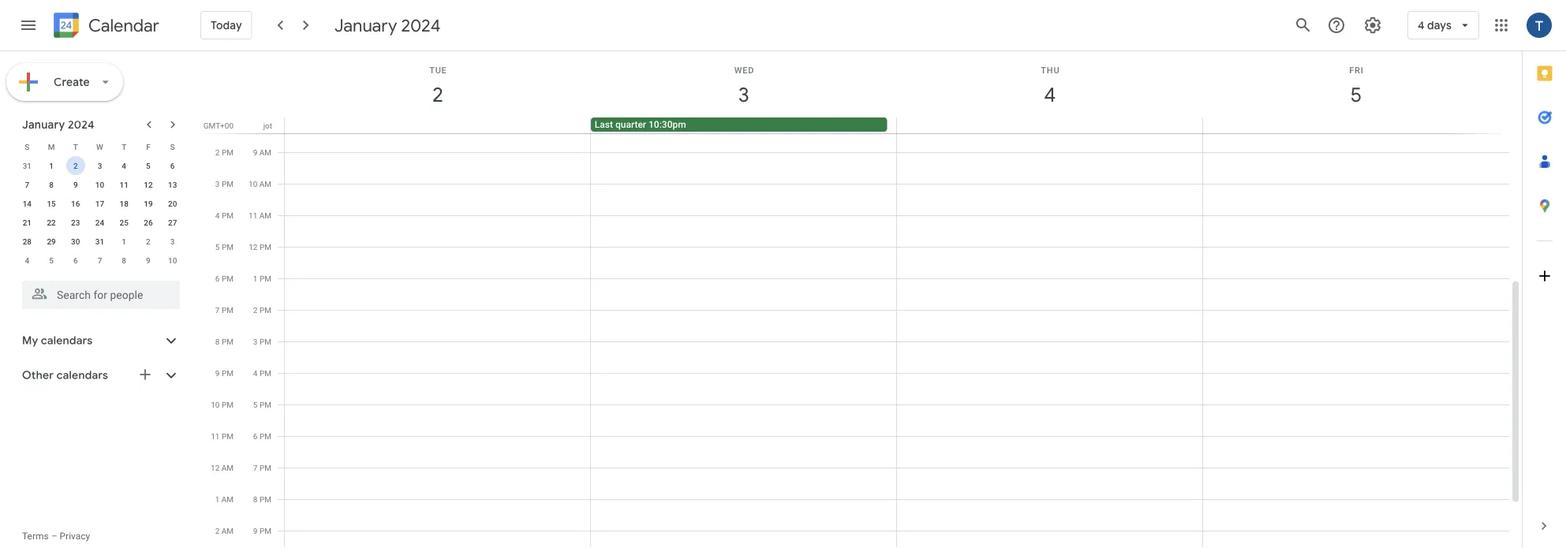 Task type: locate. For each thing, give the bounding box(es) containing it.
cell down 4 link
[[897, 118, 1203, 133]]

10 down the 3 february element
[[168, 256, 177, 265]]

2 pm
[[215, 148, 234, 157], [253, 305, 272, 315]]

s
[[25, 142, 30, 152], [170, 142, 175, 152]]

3 row from the top
[[15, 175, 185, 194]]

2 vertical spatial 11
[[211, 432, 220, 441]]

0 horizontal spatial t
[[73, 142, 78, 152]]

2 down tue on the top left of page
[[431, 82, 443, 108]]

2 horizontal spatial 11
[[249, 211, 258, 220]]

6 pm right 11 pm
[[253, 432, 272, 441]]

1 vertical spatial 6 pm
[[253, 432, 272, 441]]

0 horizontal spatial 8 pm
[[215, 337, 234, 347]]

2024 up tue on the top left of page
[[401, 14, 441, 36]]

30 element
[[66, 232, 85, 251]]

26
[[144, 218, 153, 227]]

10 up 17
[[95, 180, 104, 189]]

31 for 31 element
[[95, 237, 104, 246]]

2 up 16 element
[[73, 161, 78, 171]]

am for 2 am
[[222, 527, 234, 536]]

main drawer image
[[19, 16, 38, 35]]

am down jot at the left of page
[[259, 148, 272, 157]]

calendars up the other calendars
[[41, 334, 93, 348]]

fri 5
[[1350, 65, 1364, 108]]

2 pm down gmt+00
[[215, 148, 234, 157]]

1 vertical spatial 11
[[249, 211, 258, 220]]

25 element
[[115, 213, 134, 232]]

11 element
[[115, 175, 134, 194]]

am down the 1 am
[[222, 527, 234, 536]]

13 element
[[163, 175, 182, 194]]

10 for 10 element
[[95, 180, 104, 189]]

t left f
[[122, 142, 126, 152]]

6 february element
[[66, 251, 85, 270]]

1 horizontal spatial 31
[[95, 237, 104, 246]]

8 pm right the 1 am
[[253, 495, 272, 504]]

31
[[23, 161, 32, 171], [95, 237, 104, 246]]

17
[[95, 199, 104, 208]]

22 element
[[42, 213, 61, 232]]

1 cell from the left
[[285, 118, 591, 133]]

3 pm down "1 pm"
[[253, 337, 272, 347]]

10 am
[[249, 179, 272, 189]]

calendars down 'my calendars' dropdown button
[[57, 369, 108, 383]]

2 cell from the left
[[897, 118, 1203, 133]]

cell down 2 link
[[285, 118, 591, 133]]

10 for 10 february element
[[168, 256, 177, 265]]

other calendars
[[22, 369, 108, 383]]

0 horizontal spatial 2 pm
[[215, 148, 234, 157]]

add other calendars image
[[137, 367, 153, 383]]

5 right the 10 pm
[[253, 400, 258, 410]]

2
[[431, 82, 443, 108], [215, 148, 220, 157], [73, 161, 78, 171], [146, 237, 151, 246], [253, 305, 258, 315], [215, 527, 220, 536]]

9 up 10 am
[[253, 148, 258, 157]]

t up 2 cell
[[73, 142, 78, 152]]

1 horizontal spatial 7 pm
[[253, 463, 272, 473]]

create
[[54, 75, 90, 89]]

28
[[23, 237, 32, 246]]

0 vertical spatial 5 pm
[[215, 242, 234, 252]]

4 inside thu 4
[[1044, 82, 1055, 108]]

3 down "1 pm"
[[253, 337, 258, 347]]

2 february element
[[139, 232, 158, 251]]

5 february element
[[42, 251, 61, 270]]

25
[[120, 218, 129, 227]]

3 pm
[[215, 179, 234, 189], [253, 337, 272, 347]]

s up 31 december element
[[25, 142, 30, 152]]

0 vertical spatial 4 pm
[[215, 211, 234, 220]]

days
[[1428, 18, 1452, 32]]

11 down 10 am
[[249, 211, 258, 220]]

row group containing 31
[[15, 156, 185, 270]]

1 for 1 am
[[215, 495, 220, 504]]

2024 up 2 cell
[[68, 118, 95, 132]]

cell down 5 link in the right top of the page
[[1203, 118, 1509, 133]]

9 up 16 element
[[73, 180, 78, 189]]

0 horizontal spatial 6 pm
[[215, 274, 234, 283]]

1 horizontal spatial 12
[[211, 463, 220, 473]]

2 vertical spatial 12
[[211, 463, 220, 473]]

2 horizontal spatial 12
[[249, 242, 258, 252]]

terms – privacy
[[22, 531, 90, 542]]

grid
[[202, 51, 1523, 549]]

1 horizontal spatial 6 pm
[[253, 432, 272, 441]]

8 pm
[[215, 337, 234, 347], [253, 495, 272, 504]]

3 left 10 am
[[215, 179, 220, 189]]

january 2024 up m
[[22, 118, 95, 132]]

quarter
[[616, 119, 647, 130]]

0 vertical spatial january 2024
[[334, 14, 441, 36]]

0 vertical spatial 31
[[23, 161, 32, 171]]

4 pm
[[215, 211, 234, 220], [253, 369, 272, 378]]

24 element
[[90, 213, 109, 232]]

3 down wed
[[738, 82, 749, 108]]

tab list
[[1523, 51, 1567, 504]]

1 vertical spatial 2 pm
[[253, 305, 272, 315]]

7 pm
[[215, 305, 234, 315], [253, 463, 272, 473]]

1 horizontal spatial 8 pm
[[253, 495, 272, 504]]

5 pm right the 10 pm
[[253, 400, 272, 410]]

1 february element
[[115, 232, 134, 251]]

9 am
[[253, 148, 272, 157]]

2 t from the left
[[122, 142, 126, 152]]

6 pm
[[215, 274, 234, 283], [253, 432, 272, 441]]

0 vertical spatial 12
[[144, 180, 153, 189]]

3 pm left 10 am
[[215, 179, 234, 189]]

1 vertical spatial 2024
[[68, 118, 95, 132]]

1 horizontal spatial 2 pm
[[253, 305, 272, 315]]

am down 9 am
[[259, 179, 272, 189]]

7
[[25, 180, 29, 189], [98, 256, 102, 265], [215, 305, 220, 315], [253, 463, 258, 473]]

2 s from the left
[[170, 142, 175, 152]]

12 pm
[[249, 242, 272, 252]]

6 right 11 pm
[[253, 432, 258, 441]]

0 vertical spatial 3 pm
[[215, 179, 234, 189]]

1 down 12 pm
[[253, 274, 258, 283]]

1 vertical spatial 8 pm
[[253, 495, 272, 504]]

11 up 18
[[120, 180, 129, 189]]

2 up 9 february element
[[146, 237, 151, 246]]

4 days
[[1418, 18, 1452, 32]]

1 horizontal spatial 9 pm
[[253, 527, 272, 536]]

2024
[[401, 14, 441, 36], [68, 118, 95, 132]]

5
[[1350, 82, 1362, 108], [146, 161, 151, 171], [215, 242, 220, 252], [49, 256, 54, 265], [253, 400, 258, 410]]

1 row from the top
[[15, 137, 185, 156]]

30
[[71, 237, 80, 246]]

3
[[738, 82, 749, 108], [98, 161, 102, 171], [215, 179, 220, 189], [170, 237, 175, 246], [253, 337, 258, 347]]

6 pm left "1 pm"
[[215, 274, 234, 283]]

2 pm down "1 pm"
[[253, 305, 272, 315]]

18 element
[[115, 194, 134, 213]]

5 link
[[1339, 77, 1375, 113]]

cell
[[285, 118, 591, 133], [897, 118, 1203, 133], [1203, 118, 1509, 133]]

5 down fri
[[1350, 82, 1362, 108]]

5 pm left 12 pm
[[215, 242, 234, 252]]

7 row from the top
[[15, 251, 185, 270]]

4 link
[[1032, 77, 1069, 113]]

15 element
[[42, 194, 61, 213]]

8 february element
[[115, 251, 134, 270]]

0 horizontal spatial s
[[25, 142, 30, 152]]

1 horizontal spatial s
[[170, 142, 175, 152]]

0 horizontal spatial 11
[[120, 180, 129, 189]]

11
[[120, 180, 129, 189], [249, 211, 258, 220], [211, 432, 220, 441]]

terms link
[[22, 531, 49, 542]]

calendars
[[41, 334, 93, 348], [57, 369, 108, 383]]

0 vertical spatial 7 pm
[[215, 305, 234, 315]]

1 vertical spatial 4 pm
[[253, 369, 272, 378]]

grid containing 2
[[202, 51, 1523, 549]]

am for 11 am
[[259, 211, 272, 220]]

my calendars button
[[3, 328, 196, 354]]

10
[[249, 179, 258, 189], [95, 180, 104, 189], [168, 256, 177, 265], [211, 400, 220, 410]]

8 pm up the 10 pm
[[215, 337, 234, 347]]

0 vertical spatial calendars
[[41, 334, 93, 348]]

other calendars button
[[3, 363, 196, 388]]

fri
[[1350, 65, 1364, 75]]

wed 3
[[735, 65, 755, 108]]

1 vertical spatial 12
[[249, 242, 258, 252]]

12 down 11 pm
[[211, 463, 220, 473]]

18
[[120, 199, 129, 208]]

12 down 11 am
[[249, 242, 258, 252]]

7 february element
[[90, 251, 109, 270]]

9 pm up the 10 pm
[[215, 369, 234, 378]]

11 inside 11 element
[[120, 180, 129, 189]]

1 horizontal spatial 4 pm
[[253, 369, 272, 378]]

january 2024 grid
[[15, 137, 185, 270]]

31 inside 31 december element
[[23, 161, 32, 171]]

8
[[49, 180, 54, 189], [122, 256, 126, 265], [215, 337, 220, 347], [253, 495, 258, 504]]

0 horizontal spatial 9 pm
[[215, 369, 234, 378]]

am up the 1 am
[[222, 463, 234, 473]]

12 element
[[139, 175, 158, 194]]

9 right 2 am
[[253, 527, 258, 536]]

11 up 12 am
[[211, 432, 220, 441]]

thu 4
[[1041, 65, 1060, 108]]

1 am
[[215, 495, 234, 504]]

9 up the 10 pm
[[215, 369, 220, 378]]

am up 12 pm
[[259, 211, 272, 220]]

my
[[22, 334, 38, 348]]

s right f
[[170, 142, 175, 152]]

1
[[49, 161, 54, 171], [122, 237, 126, 246], [253, 274, 258, 283], [215, 495, 220, 504]]

0 vertical spatial 11
[[120, 180, 129, 189]]

1 vertical spatial 31
[[95, 237, 104, 246]]

8 down 1 february element
[[122, 256, 126, 265]]

3 up 10 february element
[[170, 237, 175, 246]]

12 inside row
[[144, 180, 153, 189]]

12 up 19
[[144, 180, 153, 189]]

12
[[144, 180, 153, 189], [249, 242, 258, 252], [211, 463, 220, 473]]

0 vertical spatial january
[[334, 14, 397, 36]]

2 inside tue 2
[[431, 82, 443, 108]]

4 row from the top
[[15, 194, 185, 213]]

10:30pm
[[649, 119, 687, 130]]

am for 12 am
[[222, 463, 234, 473]]

9 pm right 2 am
[[253, 527, 272, 536]]

9
[[253, 148, 258, 157], [73, 180, 78, 189], [146, 256, 151, 265], [215, 369, 220, 378], [253, 527, 258, 536]]

1 vertical spatial 5 pm
[[253, 400, 272, 410]]

w
[[96, 142, 103, 152]]

row group
[[15, 156, 185, 270]]

calendars inside 'dropdown button'
[[57, 369, 108, 383]]

row
[[15, 137, 185, 156], [15, 156, 185, 175], [15, 175, 185, 194], [15, 194, 185, 213], [15, 213, 185, 232], [15, 232, 185, 251], [15, 251, 185, 270]]

5 row from the top
[[15, 213, 185, 232]]

0 vertical spatial 6 pm
[[215, 274, 234, 283]]

14 element
[[18, 194, 37, 213]]

26 element
[[139, 213, 158, 232]]

1 horizontal spatial 11
[[211, 432, 220, 441]]

privacy
[[60, 531, 90, 542]]

9 pm
[[215, 369, 234, 378], [253, 527, 272, 536]]

january
[[334, 14, 397, 36], [22, 118, 65, 132]]

0 horizontal spatial january 2024
[[22, 118, 95, 132]]

17 element
[[90, 194, 109, 213]]

1 down 25 element
[[122, 237, 126, 246]]

0 horizontal spatial 12
[[144, 180, 153, 189]]

6 row from the top
[[15, 232, 185, 251]]

calendars inside dropdown button
[[41, 334, 93, 348]]

16 element
[[66, 194, 85, 213]]

calendars for my calendars
[[41, 334, 93, 348]]

0 horizontal spatial january
[[22, 118, 65, 132]]

29 element
[[42, 232, 61, 251]]

10 february element
[[163, 251, 182, 270]]

10 for 10 am
[[249, 179, 258, 189]]

t
[[73, 142, 78, 152], [122, 142, 126, 152]]

my calendars
[[22, 334, 93, 348]]

31 down 24
[[95, 237, 104, 246]]

2 row from the top
[[15, 156, 185, 175]]

pm
[[222, 148, 234, 157], [222, 179, 234, 189], [222, 211, 234, 220], [222, 242, 234, 252], [260, 242, 272, 252], [222, 274, 234, 283], [260, 274, 272, 283], [222, 305, 234, 315], [260, 305, 272, 315], [222, 337, 234, 347], [260, 337, 272, 347], [222, 369, 234, 378], [260, 369, 272, 378], [222, 400, 234, 410], [260, 400, 272, 410], [222, 432, 234, 441], [260, 432, 272, 441], [260, 463, 272, 473], [260, 495, 272, 504], [260, 527, 272, 536]]

5 pm
[[215, 242, 234, 252], [253, 400, 272, 410]]

row containing 7
[[15, 175, 185, 194]]

1 for 1 pm
[[253, 274, 258, 283]]

10 up 11 pm
[[211, 400, 220, 410]]

6
[[170, 161, 175, 171], [73, 256, 78, 265], [215, 274, 220, 283], [253, 432, 258, 441]]

1 down 12 am
[[215, 495, 220, 504]]

january 2024
[[334, 14, 441, 36], [22, 118, 95, 132]]

10 up 11 am
[[249, 179, 258, 189]]

11 am
[[249, 211, 272, 220]]

1 vertical spatial calendars
[[57, 369, 108, 383]]

31 inside 31 element
[[95, 237, 104, 246]]

1 horizontal spatial t
[[122, 142, 126, 152]]

8 right the 1 am
[[253, 495, 258, 504]]

am up 2 am
[[222, 495, 234, 504]]

am
[[259, 148, 272, 157], [259, 179, 272, 189], [259, 211, 272, 220], [222, 463, 234, 473], [222, 495, 234, 504], [222, 527, 234, 536]]

am for 1 am
[[222, 495, 234, 504]]

9 down 2 february element
[[146, 256, 151, 265]]

–
[[51, 531, 57, 542]]

0 horizontal spatial 31
[[23, 161, 32, 171]]

2 down gmt+00
[[215, 148, 220, 157]]

5 left 12 pm
[[215, 242, 220, 252]]

january 2024 up tue on the top left of page
[[334, 14, 441, 36]]

0 vertical spatial 8 pm
[[215, 337, 234, 347]]

0 horizontal spatial 4 pm
[[215, 211, 234, 220]]

1 horizontal spatial 2024
[[401, 14, 441, 36]]

4
[[1418, 18, 1425, 32], [1044, 82, 1055, 108], [122, 161, 126, 171], [215, 211, 220, 220], [25, 256, 29, 265], [253, 369, 258, 378]]

None search field
[[0, 275, 196, 309]]

31 up 14
[[23, 161, 32, 171]]

1 horizontal spatial 3 pm
[[253, 337, 272, 347]]



Task type: vqa. For each thing, say whether or not it's contained in the screenshot.


Task type: describe. For each thing, give the bounding box(es) containing it.
31 december element
[[18, 156, 37, 175]]

row containing 4
[[15, 251, 185, 270]]

am for 10 am
[[259, 179, 272, 189]]

19 element
[[139, 194, 158, 213]]

11 for 11
[[120, 180, 129, 189]]

1 pm
[[253, 274, 272, 283]]

27 element
[[163, 213, 182, 232]]

1 t from the left
[[73, 142, 78, 152]]

28 element
[[18, 232, 37, 251]]

1 vertical spatial january
[[22, 118, 65, 132]]

11 for 11 am
[[249, 211, 258, 220]]

20 element
[[163, 194, 182, 213]]

today
[[211, 18, 242, 32]]

2 inside cell
[[73, 161, 78, 171]]

4 inside popup button
[[1418, 18, 1425, 32]]

1 horizontal spatial 5 pm
[[253, 400, 272, 410]]

0 vertical spatial 2024
[[401, 14, 441, 36]]

last quarter 10:30pm row
[[278, 118, 1523, 133]]

1 for 1 february element
[[122, 237, 126, 246]]

terms
[[22, 531, 49, 542]]

calendar
[[88, 15, 159, 37]]

settings menu image
[[1364, 16, 1383, 35]]

27
[[168, 218, 177, 227]]

0 horizontal spatial 2024
[[68, 118, 95, 132]]

9 february element
[[139, 251, 158, 270]]

f
[[146, 142, 150, 152]]

last
[[595, 119, 613, 130]]

row containing 28
[[15, 232, 185, 251]]

15
[[47, 199, 56, 208]]

21
[[23, 218, 32, 227]]

last quarter 10:30pm button
[[591, 118, 888, 132]]

23
[[71, 218, 80, 227]]

am for 9 am
[[259, 148, 272, 157]]

6 up 13 element
[[170, 161, 175, 171]]

0 horizontal spatial 5 pm
[[215, 242, 234, 252]]

24
[[95, 218, 104, 227]]

tue 2
[[430, 65, 447, 108]]

1 horizontal spatial january 2024
[[334, 14, 441, 36]]

row containing 14
[[15, 194, 185, 213]]

0 vertical spatial 9 pm
[[215, 369, 234, 378]]

other
[[22, 369, 54, 383]]

19
[[144, 199, 153, 208]]

row containing 21
[[15, 213, 185, 232]]

3 link
[[726, 77, 763, 113]]

4 february element
[[18, 251, 37, 270]]

m
[[48, 142, 55, 152]]

12 am
[[211, 463, 234, 473]]

last quarter 10:30pm
[[595, 119, 687, 130]]

2 am
[[215, 527, 234, 536]]

11 pm
[[211, 432, 234, 441]]

8 up the 10 pm
[[215, 337, 220, 347]]

5 inside fri 5
[[1350, 82, 1362, 108]]

11 for 11 pm
[[211, 432, 220, 441]]

create button
[[6, 63, 123, 101]]

3 cell from the left
[[1203, 118, 1509, 133]]

row containing 31
[[15, 156, 185, 175]]

12 for 12
[[144, 180, 153, 189]]

29
[[47, 237, 56, 246]]

Search for people text field
[[32, 281, 171, 309]]

1 vertical spatial january 2024
[[22, 118, 95, 132]]

10 element
[[90, 175, 109, 194]]

1 horizontal spatial january
[[334, 14, 397, 36]]

thu
[[1041, 65, 1060, 75]]

jot
[[263, 121, 272, 130]]

today button
[[200, 6, 252, 44]]

9 inside 9 february element
[[146, 256, 151, 265]]

10 pm
[[211, 400, 234, 410]]

1 vertical spatial 9 pm
[[253, 527, 272, 536]]

14
[[23, 199, 32, 208]]

calendars for other calendars
[[57, 369, 108, 383]]

calendar element
[[51, 9, 159, 44]]

23 element
[[66, 213, 85, 232]]

1 vertical spatial 3 pm
[[253, 337, 272, 347]]

6 down 30 element
[[73, 256, 78, 265]]

2 down "1 pm"
[[253, 305, 258, 315]]

6 left "1 pm"
[[215, 274, 220, 283]]

3 inside wed 3
[[738, 82, 749, 108]]

12 for 12 am
[[211, 463, 220, 473]]

3 up 10 element
[[98, 161, 102, 171]]

privacy link
[[60, 531, 90, 542]]

2 cell
[[63, 156, 88, 175]]

1 s from the left
[[25, 142, 30, 152]]

0 horizontal spatial 3 pm
[[215, 179, 234, 189]]

4 days button
[[1408, 6, 1480, 44]]

13
[[168, 180, 177, 189]]

22
[[47, 218, 56, 227]]

2 down the 1 am
[[215, 527, 220, 536]]

tue
[[430, 65, 447, 75]]

12 for 12 pm
[[249, 242, 258, 252]]

21 element
[[18, 213, 37, 232]]

0 horizontal spatial 7 pm
[[215, 305, 234, 315]]

5 down 29 element
[[49, 256, 54, 265]]

8 up 15 element
[[49, 180, 54, 189]]

3 february element
[[163, 232, 182, 251]]

16
[[71, 199, 80, 208]]

gmt+00
[[203, 121, 234, 130]]

5 down f
[[146, 161, 151, 171]]

1 down m
[[49, 161, 54, 171]]

20
[[168, 199, 177, 208]]

31 element
[[90, 232, 109, 251]]

10 for 10 pm
[[211, 400, 220, 410]]

1 vertical spatial 7 pm
[[253, 463, 272, 473]]

2 link
[[420, 77, 456, 113]]

calendar heading
[[85, 15, 159, 37]]

31 for 31 december element
[[23, 161, 32, 171]]

wed
[[735, 65, 755, 75]]

0 vertical spatial 2 pm
[[215, 148, 234, 157]]

row containing s
[[15, 137, 185, 156]]



